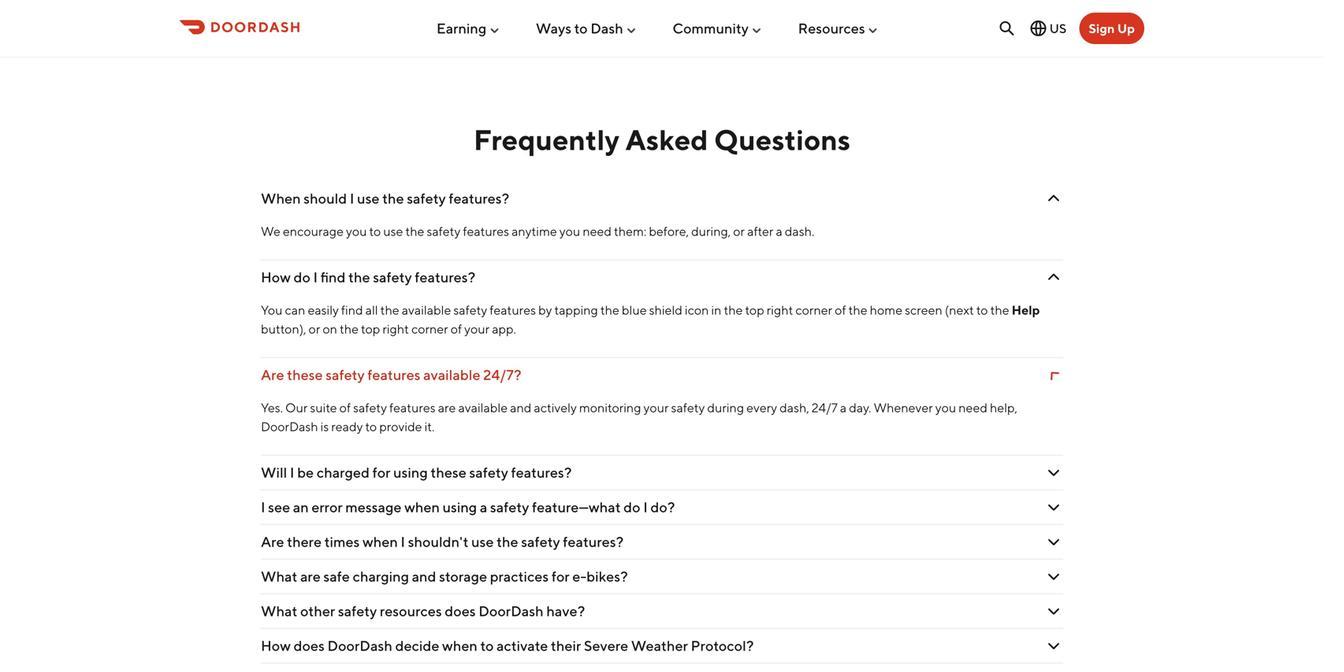 Task type: locate. For each thing, give the bounding box(es) containing it.
storage
[[439, 569, 487, 586]]

feature—what
[[532, 499, 621, 516]]

questions
[[714, 123, 851, 157]]

1 vertical spatial these
[[431, 464, 467, 481]]

available right all
[[402, 303, 451, 318]]

to right (next at the top right
[[977, 303, 988, 318]]

your right monitoring
[[644, 401, 669, 416]]

find
[[321, 269, 346, 286], [341, 303, 363, 318]]

0 vertical spatial what
[[261, 569, 298, 586]]

0 horizontal spatial top
[[361, 322, 380, 337]]

0 vertical spatial a
[[776, 224, 783, 239]]

1 vertical spatial your
[[644, 401, 669, 416]]

you right anytime
[[560, 224, 581, 239]]

1 vertical spatial do
[[624, 499, 641, 516]]

the left blue
[[601, 303, 620, 318]]

24/7
[[812, 401, 838, 416]]

protocol?
[[691, 638, 754, 655]]

0 horizontal spatial for
[[373, 464, 391, 481]]

or left on
[[309, 322, 320, 337]]

e-
[[573, 569, 587, 586]]

1 vertical spatial are
[[261, 534, 284, 551]]

0 vertical spatial are
[[261, 367, 284, 384]]

to right ready
[[365, 420, 377, 434]]

0 horizontal spatial doordash
[[261, 420, 318, 434]]

1 horizontal spatial your
[[644, 401, 669, 416]]

safety
[[407, 190, 446, 207], [427, 224, 461, 239], [373, 269, 412, 286], [454, 303, 487, 318], [326, 367, 365, 384], [353, 401, 387, 416], [671, 401, 705, 416], [470, 464, 509, 481], [490, 499, 529, 516], [521, 534, 560, 551], [338, 603, 377, 620]]

you can easily find all the available safety features by tapping the blue shield icon in the top right corner of the home screen (next to the help button), or on the top right corner of your app.
[[261, 303, 1040, 337]]

0 vertical spatial are
[[438, 401, 456, 416]]

of left app.
[[451, 322, 462, 337]]

home
[[870, 303, 903, 318]]

0 vertical spatial your
[[465, 322, 490, 337]]

you
[[346, 224, 367, 239], [560, 224, 581, 239], [936, 401, 957, 416]]

app.
[[492, 322, 516, 337]]

top down all
[[361, 322, 380, 337]]

2 horizontal spatial when
[[442, 638, 478, 655]]

1 vertical spatial need
[[959, 401, 988, 416]]

be
[[297, 464, 314, 481]]

0 vertical spatial doordash
[[261, 420, 318, 434]]

1 horizontal spatial when
[[405, 499, 440, 516]]

corner left home
[[796, 303, 833, 318]]

an
[[293, 499, 309, 516]]

top
[[746, 303, 765, 318], [361, 322, 380, 337]]

0 vertical spatial for
[[373, 464, 391, 481]]

how for how does doordash decide when to activate their severe weather protocol?
[[261, 638, 291, 655]]

are down are these safety features available 24/7?
[[438, 401, 456, 416]]

the right on
[[340, 322, 359, 337]]

these up our
[[287, 367, 323, 384]]

there
[[287, 534, 322, 551]]

use
[[357, 190, 380, 207], [383, 224, 403, 239], [472, 534, 494, 551]]

0 vertical spatial of
[[835, 303, 847, 318]]

0 vertical spatial available
[[402, 303, 451, 318]]

1 horizontal spatial these
[[431, 464, 467, 481]]

use down i see an error message when using a safety feature—what do i do? at the bottom of the page
[[472, 534, 494, 551]]

corner up are these safety features available 24/7?
[[412, 322, 448, 337]]

a right after
[[776, 224, 783, 239]]

the up practices
[[497, 534, 519, 551]]

corner
[[796, 303, 833, 318], [412, 322, 448, 337]]

doordash down our
[[261, 420, 318, 434]]

for
[[373, 464, 391, 481], [552, 569, 570, 586]]

a up are there times when i shouldn't use the safety features?
[[480, 499, 488, 516]]

should
[[304, 190, 347, 207]]

find up easily
[[321, 269, 346, 286]]

and inside yes. our suite of safety features are available and actively monitoring your safety during every dash, 24/7 a day. whenever you need help, doordash is ready to provide it.
[[510, 401, 532, 416]]

how for how do i find the safety features?
[[261, 269, 291, 286]]

0 vertical spatial do
[[294, 269, 311, 286]]

2 vertical spatial doordash
[[328, 638, 393, 655]]

and
[[510, 401, 532, 416], [412, 569, 436, 586]]

your
[[465, 322, 490, 337], [644, 401, 669, 416]]

how does doordash decide when to activate their severe weather protocol?
[[261, 638, 754, 655]]

doordash up how does doordash decide when to activate their severe weather protocol?
[[479, 603, 544, 620]]

of inside yes. our suite of safety features are available and actively monitoring your safety during every dash, 24/7 a day. whenever you need help, doordash is ready to provide it.
[[340, 401, 351, 416]]

of left home
[[835, 303, 847, 318]]

0 horizontal spatial of
[[340, 401, 351, 416]]

blue
[[622, 303, 647, 318]]

what down there
[[261, 569, 298, 586]]

1 what from the top
[[261, 569, 298, 586]]

shouldn't
[[408, 534, 469, 551]]

are left there
[[261, 534, 284, 551]]

us
[[1050, 21, 1067, 36]]

doordash down other
[[328, 638, 393, 655]]

using up are there times when i shouldn't use the safety features?
[[443, 499, 477, 516]]

need inside yes. our suite of safety features are available and actively monitoring your safety during every dash, 24/7 a day. whenever you need help, doordash is ready to provide it.
[[959, 401, 988, 416]]

0 horizontal spatial or
[[309, 322, 320, 337]]

the up all
[[349, 269, 370, 286]]

0 horizontal spatial are
[[300, 569, 321, 586]]

up
[[1118, 21, 1135, 36]]

a
[[776, 224, 783, 239], [840, 401, 847, 416], [480, 499, 488, 516]]

0 horizontal spatial does
[[294, 638, 325, 655]]

and up what other safety resources does doordash have?
[[412, 569, 436, 586]]

0 horizontal spatial these
[[287, 367, 323, 384]]

your inside yes. our suite of safety features are available and actively monitoring your safety during every dash, 24/7 a day. whenever you need help, doordash is ready to provide it.
[[644, 401, 669, 416]]

1 vertical spatial chevron down image
[[1045, 366, 1064, 385]]

do up can
[[294, 269, 311, 286]]

chevron down image
[[1045, 268, 1064, 287], [1045, 366, 1064, 385], [1045, 498, 1064, 517]]

yes. our suite of safety features are available and actively monitoring your safety during every dash, 24/7 a day. whenever you need help, doordash is ready to provide it.
[[261, 401, 1018, 434]]

1 vertical spatial right
[[383, 322, 409, 337]]

find inside you can easily find all the available safety features by tapping the blue shield icon in the top right corner of the home screen (next to the help button), or on the top right corner of your app.
[[341, 303, 363, 318]]

1 vertical spatial a
[[840, 401, 847, 416]]

chevron down image
[[1045, 189, 1064, 208], [1045, 464, 1064, 483], [1045, 533, 1064, 552], [1045, 568, 1064, 587], [1045, 602, 1064, 621], [1045, 637, 1064, 656]]

your inside you can easily find all the available safety features by tapping the blue shield icon in the top right corner of the home screen (next to the help button), or on the top right corner of your app.
[[465, 322, 490, 337]]

0 vertical spatial find
[[321, 269, 346, 286]]

6 chevron down image from the top
[[1045, 637, 1064, 656]]

of
[[835, 303, 847, 318], [451, 322, 462, 337], [340, 401, 351, 416]]

are
[[438, 401, 456, 416], [300, 569, 321, 586]]

i right should at left top
[[350, 190, 354, 207]]

find for the
[[321, 269, 346, 286]]

encourage
[[283, 224, 344, 239]]

0 vertical spatial does
[[445, 603, 476, 620]]

0 vertical spatial when
[[405, 499, 440, 516]]

2 horizontal spatial a
[[840, 401, 847, 416]]

button),
[[261, 322, 306, 337]]

right
[[767, 303, 794, 318], [383, 322, 409, 337]]

the
[[382, 190, 404, 207], [406, 224, 425, 239], [349, 269, 370, 286], [381, 303, 400, 318], [601, 303, 620, 318], [724, 303, 743, 318], [849, 303, 868, 318], [991, 303, 1010, 318], [340, 322, 359, 337], [497, 534, 519, 551]]

other
[[300, 603, 335, 620]]

need left help, in the bottom of the page
[[959, 401, 988, 416]]

1 horizontal spatial does
[[445, 603, 476, 620]]

2 chevron down image from the top
[[1045, 464, 1064, 483]]

anytime
[[512, 224, 557, 239]]

do left do?
[[624, 499, 641, 516]]

it.
[[425, 420, 435, 434]]

does
[[445, 603, 476, 620], [294, 638, 325, 655]]

need left them:
[[583, 224, 612, 239]]

how do i find the safety features?
[[261, 269, 476, 286]]

features?
[[449, 190, 510, 207], [415, 269, 476, 286], [511, 464, 572, 481], [563, 534, 624, 551]]

ways to dash
[[536, 20, 624, 37]]

1 how from the top
[[261, 269, 291, 286]]

1 vertical spatial for
[[552, 569, 570, 586]]

2 vertical spatial available
[[459, 401, 508, 416]]

4 chevron down image from the top
[[1045, 568, 1064, 587]]

what
[[261, 569, 298, 586], [261, 603, 298, 620]]

are left safe
[[300, 569, 321, 586]]

chevron down image for e-
[[1045, 568, 1064, 587]]

the left help at top right
[[991, 303, 1010, 318]]

0 horizontal spatial a
[[480, 499, 488, 516]]

find for all
[[341, 303, 363, 318]]

suite
[[310, 401, 337, 416]]

1 horizontal spatial and
[[510, 401, 532, 416]]

resources link
[[798, 14, 880, 43]]

icon
[[685, 303, 709, 318]]

are up yes.
[[261, 367, 284, 384]]

your left app.
[[465, 322, 490, 337]]

1 vertical spatial what
[[261, 603, 298, 620]]

i left see
[[261, 499, 265, 516]]

1 horizontal spatial do
[[624, 499, 641, 516]]

0 horizontal spatial use
[[357, 190, 380, 207]]

find left all
[[341, 303, 363, 318]]

on
[[323, 322, 337, 337]]

right right in
[[767, 303, 794, 318]]

3 chevron down image from the top
[[1045, 498, 1064, 517]]

1 horizontal spatial right
[[767, 303, 794, 318]]

available left 24/7?
[[424, 367, 481, 384]]

charging
[[353, 569, 409, 586]]

1 horizontal spatial or
[[734, 224, 745, 239]]

2 how from the top
[[261, 638, 291, 655]]

1 are from the top
[[261, 367, 284, 384]]

use down when should i use the safety features?
[[383, 224, 403, 239]]

0 horizontal spatial do
[[294, 269, 311, 286]]

you inside yes. our suite of safety features are available and actively monitoring your safety during every dash, 24/7 a day. whenever you need help, doordash is ready to provide it.
[[936, 401, 957, 416]]

our
[[285, 401, 308, 416]]

safety inside you can easily find all the available safety features by tapping the blue shield icon in the top right corner of the home screen (next to the help button), or on the top right corner of your app.
[[454, 303, 487, 318]]

1 horizontal spatial need
[[959, 401, 988, 416]]

and left actively
[[510, 401, 532, 416]]

bikes?
[[587, 569, 628, 586]]

5 chevron down image from the top
[[1045, 602, 1064, 621]]

0 horizontal spatial and
[[412, 569, 436, 586]]

chevron down image for severe
[[1045, 637, 1064, 656]]

3 chevron down image from the top
[[1045, 533, 1064, 552]]

you right encourage
[[346, 224, 367, 239]]

24/7?
[[483, 367, 522, 384]]

top right in
[[746, 303, 765, 318]]

2 vertical spatial a
[[480, 499, 488, 516]]

when down the will i be charged for using these safety features?
[[405, 499, 440, 516]]

a left day.
[[840, 401, 847, 416]]

1 vertical spatial available
[[424, 367, 481, 384]]

by
[[539, 303, 552, 318]]

of up ready
[[340, 401, 351, 416]]

0 horizontal spatial your
[[465, 322, 490, 337]]

or inside you can easily find all the available safety features by tapping the blue shield icon in the top right corner of the home screen (next to the help button), or on the top right corner of your app.
[[309, 322, 320, 337]]

can
[[285, 303, 305, 318]]

to inside you can easily find all the available safety features by tapping the blue shield icon in the top right corner of the home screen (next to the help button), or on the top right corner of your app.
[[977, 303, 988, 318]]

0 horizontal spatial corner
[[412, 322, 448, 337]]

features
[[463, 224, 509, 239], [490, 303, 536, 318], [368, 367, 421, 384], [389, 401, 436, 416]]

how
[[261, 269, 291, 286], [261, 638, 291, 655]]

1 vertical spatial find
[[341, 303, 363, 318]]

available down 24/7?
[[459, 401, 508, 416]]

1 vertical spatial doordash
[[479, 603, 544, 620]]

2 horizontal spatial doordash
[[479, 603, 544, 620]]

community link
[[673, 14, 763, 43]]

1 horizontal spatial are
[[438, 401, 456, 416]]

ways
[[536, 20, 572, 37]]

2 vertical spatial of
[[340, 401, 351, 416]]

0 vertical spatial chevron down image
[[1045, 268, 1064, 287]]

to inside yes. our suite of safety features are available and actively monitoring your safety during every dash, 24/7 a day. whenever you need help, doordash is ready to provide it.
[[365, 420, 377, 434]]

earning
[[437, 20, 487, 37]]

1 vertical spatial or
[[309, 322, 320, 337]]

0 horizontal spatial need
[[583, 224, 612, 239]]

0 vertical spatial and
[[510, 401, 532, 416]]

features inside you can easily find all the available safety features by tapping the blue shield icon in the top right corner of the home screen (next to the help button), or on the top right corner of your app.
[[490, 303, 536, 318]]

activate
[[497, 638, 548, 655]]

0 vertical spatial or
[[734, 224, 745, 239]]

i
[[350, 190, 354, 207], [313, 269, 318, 286], [290, 464, 295, 481], [261, 499, 265, 516], [644, 499, 648, 516], [401, 534, 405, 551]]

ways to dash link
[[536, 14, 638, 43]]

1 vertical spatial and
[[412, 569, 436, 586]]

2 what from the top
[[261, 603, 298, 620]]

is
[[321, 420, 329, 434]]

when
[[405, 499, 440, 516], [363, 534, 398, 551], [442, 638, 478, 655]]

all
[[366, 303, 378, 318]]

1 vertical spatial does
[[294, 638, 325, 655]]

when up charging at the left bottom of the page
[[363, 534, 398, 551]]

1 horizontal spatial using
[[443, 499, 477, 516]]

what left other
[[261, 603, 298, 620]]

1 horizontal spatial doordash
[[328, 638, 393, 655]]

right up are these safety features available 24/7?
[[383, 322, 409, 337]]

are inside yes. our suite of safety features are available and actively monitoring your safety during every dash, 24/7 a day. whenever you need help, doordash is ready to provide it.
[[438, 401, 456, 416]]

0 vertical spatial using
[[393, 464, 428, 481]]

does down other
[[294, 638, 325, 655]]

or
[[734, 224, 745, 239], [309, 322, 320, 337]]

1 horizontal spatial top
[[746, 303, 765, 318]]

2 horizontal spatial use
[[472, 534, 494, 551]]

0 vertical spatial these
[[287, 367, 323, 384]]

chevron down image for using
[[1045, 498, 1064, 517]]

or left after
[[734, 224, 745, 239]]

you right whenever
[[936, 401, 957, 416]]

for up message
[[373, 464, 391, 481]]

when right decide
[[442, 638, 478, 655]]

these
[[287, 367, 323, 384], [431, 464, 467, 481]]

(next
[[945, 303, 974, 318]]

2 vertical spatial use
[[472, 534, 494, 551]]

2 are from the top
[[261, 534, 284, 551]]

does down storage
[[445, 603, 476, 620]]

whenever
[[874, 401, 933, 416]]

these up i see an error message when using a safety feature—what do i do? at the bottom of the page
[[431, 464, 467, 481]]

0 vertical spatial top
[[746, 303, 765, 318]]

0 vertical spatial how
[[261, 269, 291, 286]]

1 vertical spatial how
[[261, 638, 291, 655]]

2 horizontal spatial you
[[936, 401, 957, 416]]

0 horizontal spatial using
[[393, 464, 428, 481]]

are
[[261, 367, 284, 384], [261, 534, 284, 551]]

1 horizontal spatial for
[[552, 569, 570, 586]]

1 vertical spatial of
[[451, 322, 462, 337]]

1 horizontal spatial use
[[383, 224, 403, 239]]

1 chevron down image from the top
[[1045, 268, 1064, 287]]

using down provide
[[393, 464, 428, 481]]

use right should at left top
[[357, 190, 380, 207]]

for left e- at the bottom left of the page
[[552, 569, 570, 586]]

1 vertical spatial when
[[363, 534, 398, 551]]

0 horizontal spatial you
[[346, 224, 367, 239]]

2 vertical spatial chevron down image
[[1045, 498, 1064, 517]]

the down when should i use the safety features?
[[406, 224, 425, 239]]

0 vertical spatial corner
[[796, 303, 833, 318]]

doordash inside yes. our suite of safety features are available and actively monitoring your safety during every dash, 24/7 a day. whenever you need help, doordash is ready to provide it.
[[261, 420, 318, 434]]



Task type: describe. For each thing, give the bounding box(es) containing it.
before,
[[649, 224, 689, 239]]

safe
[[324, 569, 350, 586]]

during
[[708, 401, 744, 416]]

decide
[[395, 638, 440, 655]]

community
[[673, 20, 749, 37]]

1 vertical spatial corner
[[412, 322, 448, 337]]

a inside yes. our suite of safety features are available and actively monitoring your safety during every dash, 24/7 a day. whenever you need help, doordash is ready to provide it.
[[840, 401, 847, 416]]

we
[[261, 224, 281, 239]]

every
[[747, 401, 778, 416]]

help
[[1012, 303, 1040, 318]]

chevron down image for features?
[[1045, 464, 1064, 483]]

error
[[312, 499, 343, 516]]

help,
[[990, 401, 1018, 416]]

1 horizontal spatial corner
[[796, 303, 833, 318]]

the left home
[[849, 303, 868, 318]]

chevron down image for safety
[[1045, 533, 1064, 552]]

will i be charged for using these safety features?
[[261, 464, 572, 481]]

in
[[712, 303, 722, 318]]

when
[[261, 190, 301, 207]]

their
[[551, 638, 581, 655]]

resources
[[380, 603, 442, 620]]

will
[[261, 464, 287, 481]]

what for what are safe charging and storage practices for e-bikes?
[[261, 569, 298, 586]]

1 horizontal spatial you
[[560, 224, 581, 239]]

1 vertical spatial using
[[443, 499, 477, 516]]

shield
[[649, 303, 683, 318]]

resources
[[798, 20, 866, 37]]

1 horizontal spatial a
[[776, 224, 783, 239]]

1 vertical spatial top
[[361, 322, 380, 337]]

i left do?
[[644, 499, 648, 516]]

do?
[[651, 499, 675, 516]]

2 chevron down image from the top
[[1045, 366, 1064, 385]]

what are safe charging and storage practices for e-bikes?
[[261, 569, 628, 586]]

during,
[[692, 224, 731, 239]]

sign up button
[[1080, 13, 1145, 44]]

0 horizontal spatial right
[[383, 322, 409, 337]]

2 horizontal spatial of
[[835, 303, 847, 318]]

have?
[[547, 603, 585, 620]]

screen
[[905, 303, 943, 318]]

chevron down image for features?
[[1045, 268, 1064, 287]]

asked
[[626, 123, 709, 157]]

to left dash
[[575, 20, 588, 37]]

i up easily
[[313, 269, 318, 286]]

features inside yes. our suite of safety features are available and actively monitoring your safety during every dash, 24/7 a day. whenever you need help, doordash is ready to provide it.
[[389, 401, 436, 416]]

see
[[268, 499, 290, 516]]

dash,
[[780, 401, 810, 416]]

0 vertical spatial use
[[357, 190, 380, 207]]

1 vertical spatial use
[[383, 224, 403, 239]]

ready
[[331, 420, 363, 434]]

frequently
[[474, 123, 620, 157]]

actively
[[534, 401, 577, 416]]

sign
[[1089, 21, 1115, 36]]

dx - severe weather image
[[180, 0, 653, 42]]

to down when should i use the safety features?
[[369, 224, 381, 239]]

0 vertical spatial need
[[583, 224, 612, 239]]

0 vertical spatial right
[[767, 303, 794, 318]]

1 vertical spatial are
[[300, 569, 321, 586]]

you
[[261, 303, 283, 318]]

dash
[[591, 20, 624, 37]]

weather
[[631, 638, 688, 655]]

1 horizontal spatial of
[[451, 322, 462, 337]]

the right all
[[381, 303, 400, 318]]

severe
[[584, 638, 629, 655]]

them:
[[614, 224, 647, 239]]

1 chevron down image from the top
[[1045, 189, 1064, 208]]

available inside yes. our suite of safety features are available and actively monitoring your safety during every dash, 24/7 a day. whenever you need help, doordash is ready to provide it.
[[459, 401, 508, 416]]

available inside you can easily find all the available safety features by tapping the blue shield icon in the top right corner of the home screen (next to the help button), or on the top right corner of your app.
[[402, 303, 451, 318]]

i left be
[[290, 464, 295, 481]]

when should i use the safety features?
[[261, 190, 510, 207]]

i left shouldn't
[[401, 534, 405, 551]]

we encourage you to use the safety features anytime you need them: before, during, or after a dash.
[[261, 224, 815, 239]]

practices
[[490, 569, 549, 586]]

after
[[748, 224, 774, 239]]

what for what other safety resources does doordash have?
[[261, 603, 298, 620]]

yes.
[[261, 401, 283, 416]]

easily
[[308, 303, 339, 318]]

monitoring
[[579, 401, 641, 416]]

dash.
[[785, 224, 815, 239]]

times
[[325, 534, 360, 551]]

what other safety resources does doordash have?
[[261, 603, 585, 620]]

the right in
[[724, 303, 743, 318]]

frequently asked questions
[[474, 123, 851, 157]]

are for are these safety features available 24/7?
[[261, 367, 284, 384]]

day.
[[849, 401, 872, 416]]

are there times when i shouldn't use the safety features?
[[261, 534, 624, 551]]

the right should at left top
[[382, 190, 404, 207]]

0 horizontal spatial when
[[363, 534, 398, 551]]

sign up
[[1089, 21, 1135, 36]]

earning link
[[437, 14, 501, 43]]

charged
[[317, 464, 370, 481]]

2 vertical spatial when
[[442, 638, 478, 655]]

provide
[[379, 420, 422, 434]]

message
[[346, 499, 402, 516]]

are for are there times when i shouldn't use the safety features?
[[261, 534, 284, 551]]

are these safety features available 24/7?
[[261, 367, 522, 384]]

i see an error message when using a safety feature—what do i do?
[[261, 499, 675, 516]]

to left the activate
[[481, 638, 494, 655]]

globe line image
[[1030, 19, 1048, 38]]



Task type: vqa. For each thing, say whether or not it's contained in the screenshot.
SafeDash link
no



